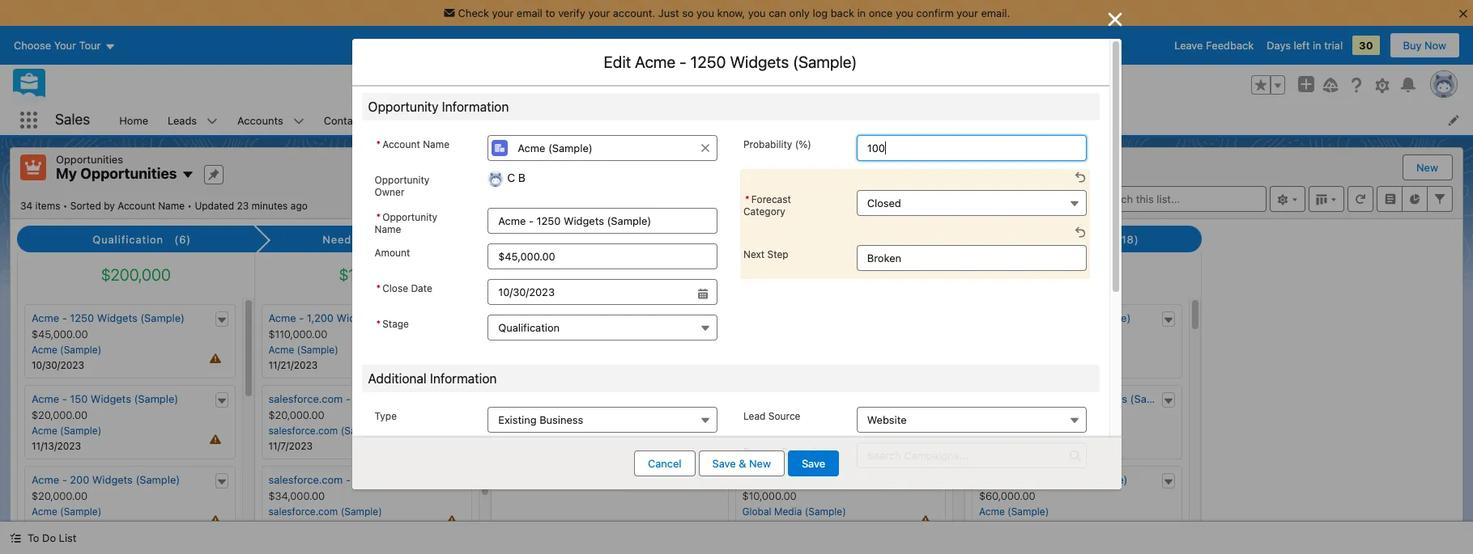 Task type: vqa. For each thing, say whether or not it's contained in the screenshot.
selected for you
no



Task type: describe. For each thing, give the bounding box(es) containing it.
600
[[1065, 393, 1084, 406]]

can
[[769, 6, 787, 19]]

$512,000
[[1050, 266, 1117, 284]]

existing business
[[498, 414, 583, 427]]

$10,000.00 global media (sample)
[[742, 490, 846, 519]]

acme left "1100"
[[979, 312, 1007, 325]]

acme left 150
[[32, 393, 59, 406]]

Stage, Qualification button
[[488, 315, 718, 341]]

qualification inside my opportunities|opportunities|list view element
[[93, 233, 164, 246]]

to do list button
[[0, 523, 86, 555]]

0 vertical spatial text default image
[[1163, 477, 1174, 488]]

* for * close date
[[376, 283, 381, 295]]

dashboards
[[668, 114, 727, 127]]

widgets for acme - 1250 widgets (sample)
[[97, 312, 137, 325]]

acme - 1,200 widgets (sample) $110,000.00 acme (sample) 11/21/2023
[[269, 312, 424, 372]]

widgets down "can"
[[730, 53, 789, 71]]

leave feedback
[[1175, 39, 1254, 52]]

11/21/2023
[[269, 360, 318, 372]]

widgets for acme - 1100 widgets (sample)
[[1043, 312, 1084, 325]]

widgets for acme - 1,200 widgets (sample) $110,000.00 acme (sample) 11/21/2023
[[337, 312, 377, 325]]

$20,000.00 for $200,000
[[32, 409, 88, 422]]

leave feedback link
[[1175, 39, 1254, 52]]

acme up $60,000.00
[[979, 474, 1007, 487]]

opportunities up by
[[80, 165, 177, 182]]

- up search... button
[[680, 53, 687, 71]]

step
[[768, 249, 789, 261]]

(sample) inside $10,000.00 global media (sample)
[[805, 506, 846, 519]]

information for additional information
[[430, 372, 497, 386]]

search...
[[581, 79, 625, 92]]

80
[[817, 474, 830, 487]]

$200,000
[[101, 266, 171, 284]]

$20,000.00 salesforce.com (sample) 11/7/2023
[[269, 409, 382, 453]]

dashboards link
[[658, 105, 737, 135]]

$45,000.00
[[32, 328, 88, 341]]

save for save
[[802, 458, 826, 471]]

acme (sample) link for acme - 1250 widgets (sample)
[[32, 344, 101, 357]]

negotiation
[[807, 233, 872, 246]]

$75,000.00
[[979, 409, 1035, 422]]

lead source
[[744, 411, 801, 423]]

3 you from the left
[[896, 6, 914, 19]]

acme up $20,000.00 acme (sample)
[[32, 474, 59, 487]]

new inside my opportunities|opportunities|list view element
[[1417, 161, 1439, 174]]

accounts list item
[[228, 105, 314, 135]]

owner
[[375, 186, 405, 198]]

type
[[375, 411, 397, 423]]

salesforce.com (sample) link for $512,000
[[979, 425, 1093, 438]]

opportunity inside * opportunity name
[[383, 211, 438, 224]]

1 • from the left
[[63, 200, 68, 212]]

acme - 1250 widgets (sample) link
[[32, 312, 185, 325]]

salesforce.com (sample) link down $34,000.00 on the left of page
[[269, 506, 382, 519]]

* forecast category
[[744, 194, 791, 218]]

save & new
[[713, 458, 771, 471]]

days left in trial
[[1267, 39, 1343, 52]]

email
[[517, 6, 543, 19]]

acme - 1,200 widgets (sample) link
[[269, 312, 424, 325]]

acme inside $45,000.00 acme (sample) 10/30/2023
[[32, 344, 57, 357]]

just
[[659, 6, 679, 19]]

leads link
[[158, 105, 207, 135]]

forecasts
[[601, 114, 649, 127]]

$110,000.00
[[269, 328, 328, 341]]

opportunity information
[[368, 100, 509, 114]]

next step list item
[[740, 224, 1090, 279]]

stage
[[383, 318, 409, 331]]

global media - 80 widgets (sample) link
[[742, 474, 921, 487]]

Amount text field
[[488, 244, 718, 270]]

34
[[20, 200, 33, 212]]

$22,500.00 acme (sample) 1/2/2024
[[742, 409, 812, 453]]

acme (sample) link for acme - 650 widgets (sample)
[[979, 506, 1049, 519]]

150
[[70, 393, 88, 406]]

(sample) inside $22,500.00 acme (sample) 1/2/2024
[[771, 425, 812, 438]]

1 you from the left
[[697, 6, 714, 19]]

1/2/2024
[[742, 441, 783, 453]]

widgets right 80
[[833, 474, 874, 487]]

accounts
[[237, 114, 283, 127]]

(sample) inside $75,000.00 salesforce.com (sample) 4/19/2023
[[1052, 425, 1093, 438]]

$20,000.00 acme (sample) 11/13/2023
[[32, 409, 101, 453]]

calendar link
[[507, 105, 570, 135]]

2 you from the left
[[748, 6, 766, 19]]

verify
[[558, 6, 586, 19]]

* for * account name
[[376, 139, 381, 151]]

$20,000.00 acme (sample)
[[32, 490, 101, 519]]

$20,000.00 for $164,000
[[269, 409, 325, 422]]

my opportunities
[[56, 165, 177, 182]]

list containing home
[[110, 105, 1474, 135]]

save & new button
[[699, 451, 785, 477]]

salesforce.com up $34,000.00 on the left of page
[[269, 474, 343, 487]]

won
[[1082, 233, 1106, 246]]

acme - 200 widgets (sample)
[[32, 474, 180, 487]]

ago
[[291, 200, 308, 212]]

widgets for acme - 140 widgets (sample)
[[802, 393, 842, 406]]

acme - 1100 widgets (sample) link
[[979, 312, 1131, 325]]

salesforce.com - 320 widgets (sample) link
[[269, 474, 464, 487]]

analysis
[[361, 233, 408, 246]]

1100
[[1018, 312, 1041, 325]]

next
[[744, 249, 765, 261]]

source
[[769, 411, 801, 423]]

my
[[56, 165, 77, 182]]

opportunity owner
[[375, 174, 430, 198]]

4/19/2023
[[979, 441, 1026, 453]]

know,
[[717, 6, 745, 19]]

log
[[813, 6, 828, 19]]

text default image for salesforce.com - 600 widgets (sample)
[[1163, 396, 1174, 407]]

back
[[831, 6, 855, 19]]

confirm
[[917, 6, 954, 19]]

salesforce.com - 600 widgets (sample)
[[979, 393, 1175, 406]]

Acme (Sample) text field
[[488, 135, 718, 161]]

1 global from the top
[[742, 474, 774, 487]]

140
[[781, 393, 799, 406]]

items
[[35, 200, 60, 212]]

contacts
[[324, 114, 368, 127]]

- for acme - 650 widgets (sample)
[[1010, 474, 1015, 487]]

name for * opportunity name
[[375, 224, 401, 236]]

only
[[790, 6, 810, 19]]

(6)
[[175, 233, 191, 246]]

name inside my opportunities|opportunities|list view element
[[158, 200, 185, 212]]

category
[[744, 206, 786, 218]]

&
[[739, 458, 746, 471]]

opportunity for information
[[368, 100, 439, 114]]

0 horizontal spatial new
[[749, 458, 771, 471]]

existing
[[498, 414, 537, 427]]

do
[[42, 532, 56, 545]]

quotes list item
[[837, 105, 913, 135]]

list view controls image
[[1270, 186, 1306, 212]]

left
[[1294, 39, 1310, 52]]

cancel button
[[634, 451, 696, 477]]

opportunities down sales
[[56, 153, 123, 166]]

salesforce.com up $75,000.00
[[979, 393, 1054, 406]]

opportunities inside list item
[[409, 114, 476, 127]]

search... button
[[550, 72, 874, 98]]

$34,000.00
[[269, 490, 325, 503]]

quotes link
[[837, 105, 892, 135]]

opportunity for owner
[[375, 174, 430, 186]]

salesforce.com inside $75,000.00 salesforce.com (sample) 4/19/2023
[[979, 425, 1049, 438]]

group containing *
[[375, 279, 718, 305]]

acme - 1250 widgets (sample)
[[32, 312, 185, 325]]



Task type: locate. For each thing, give the bounding box(es) containing it.
closed up (7)
[[867, 197, 902, 210]]

new button
[[1404, 156, 1452, 180]]

closed list item
[[740, 169, 1090, 224]]

acme up $110,000.00
[[269, 312, 296, 325]]

(sample) inside $20,000.00 acme (sample)
[[60, 506, 101, 519]]

-
[[680, 53, 687, 71], [62, 312, 67, 325], [299, 312, 304, 325], [1010, 312, 1015, 325], [62, 393, 67, 406], [346, 393, 351, 406], [773, 393, 778, 406], [1057, 393, 1062, 406], [62, 474, 67, 487], [346, 474, 351, 487], [809, 474, 814, 487], [1010, 474, 1015, 487]]

my opportunities|opportunities|list view element
[[10, 147, 1464, 555]]

$20,000.00 up to do list
[[32, 490, 88, 503]]

trial
[[1325, 39, 1343, 52]]

acme inside $22,500.00 acme (sample) 1/2/2024
[[742, 425, 768, 438]]

next step
[[744, 249, 789, 261]]

name
[[423, 139, 450, 151], [158, 200, 185, 212], [375, 224, 401, 236]]

• left "updated"
[[187, 200, 192, 212]]

text default image
[[1163, 477, 1174, 488], [10, 533, 21, 545]]

- inside salesforce.com - 320 widgets (sample) $34,000.00 salesforce.com (sample)
[[346, 474, 351, 487]]

(sample) inside $20,000.00 salesforce.com (sample) 11/7/2023
[[341, 425, 382, 438]]

0 horizontal spatial in
[[857, 6, 866, 19]]

2 your from the left
[[589, 6, 610, 19]]

* left close
[[376, 283, 381, 295]]

1250 inside my opportunities|opportunities|list view element
[[70, 312, 94, 325]]

name down opportunities link
[[423, 139, 450, 151]]

$22,500.00
[[742, 409, 798, 422]]

closed for closed won
[[1040, 233, 1079, 246]]

acme up to do list button
[[32, 506, 57, 519]]

- for acme - 150 widgets (sample)
[[62, 393, 67, 406]]

- left 80
[[809, 474, 814, 487]]

acme (sample) link down $45,000.00
[[32, 344, 101, 357]]

Next Step text field
[[857, 245, 1087, 271]]

1 horizontal spatial in
[[1313, 39, 1322, 52]]

- for acme - 140 widgets (sample)
[[773, 393, 778, 406]]

salesforce.com (sample) link down $75,000.00
[[979, 425, 1093, 438]]

(7)
[[883, 233, 899, 246]]

acme - 650 widgets (sample) link
[[979, 474, 1128, 487]]

- for salesforce.com - 200 widgets (sample)
[[346, 393, 351, 406]]

check your email to verify your account. just so you know, you can only log back in once you confirm your email.
[[458, 6, 1011, 19]]

global media (sample) link
[[742, 506, 846, 519]]

forecast
[[752, 194, 791, 206]]

(18)
[[1117, 233, 1139, 246]]

2 vertical spatial name
[[375, 224, 401, 236]]

0 horizontal spatial 1250
[[70, 312, 94, 325]]

save inside 'button'
[[802, 458, 826, 471]]

$20,000.00 inside $20,000.00 salesforce.com (sample) 11/7/2023
[[269, 409, 325, 422]]

200 for acme
[[70, 474, 89, 487]]

close
[[383, 283, 408, 295]]

- for acme - 1100 widgets (sample)
[[1010, 312, 1015, 325]]

* for * forecast category
[[745, 194, 750, 206]]

acme (sample) link for acme - 140 widgets (sample)
[[742, 425, 812, 438]]

account right by
[[118, 200, 155, 212]]

- for acme - 200 widgets (sample)
[[62, 474, 67, 487]]

2 • from the left
[[187, 200, 192, 212]]

text default image for acme - 1100 widgets (sample)
[[1163, 315, 1174, 326]]

0 horizontal spatial group
[[375, 279, 718, 305]]

1 your from the left
[[492, 6, 514, 19]]

salesforce.com (sample) link for $164,000
[[269, 425, 382, 438]]

text default image for acme - 150 widgets (sample)
[[216, 396, 227, 407]]

0 horizontal spatial qualification
[[93, 233, 164, 246]]

- for salesforce.com - 600 widgets (sample)
[[1057, 393, 1062, 406]]

$20,000.00 up 11/7/2023
[[269, 409, 325, 422]]

200
[[354, 393, 373, 406], [70, 474, 89, 487]]

* close date
[[376, 283, 433, 295]]

accounts link
[[228, 105, 293, 135]]

your left email.
[[957, 6, 979, 19]]

acme down $60,000.00
[[979, 506, 1005, 519]]

acme (sample) link up 11/13/2023 at bottom
[[32, 425, 101, 438]]

1 horizontal spatial closed
[[1040, 233, 1079, 246]]

* for * stage
[[376, 318, 381, 331]]

• right items
[[63, 200, 68, 212]]

salesforce.com inside $20,000.00 salesforce.com (sample) 11/7/2023
[[269, 425, 338, 438]]

to do list
[[28, 532, 76, 545]]

acme - 650 widgets (sample)
[[979, 474, 1128, 487]]

global inside $10,000.00 global media (sample)
[[742, 506, 772, 519]]

closed
[[867, 197, 902, 210], [1040, 233, 1079, 246]]

you right so
[[697, 6, 714, 19]]

widgets right 320
[[376, 474, 416, 487]]

text default image for acme - 1250 widgets (sample)
[[216, 315, 227, 326]]

1 horizontal spatial 200
[[354, 393, 373, 406]]

closed for closed
[[867, 197, 902, 210]]

1 horizontal spatial your
[[589, 6, 610, 19]]

1 vertical spatial closed
[[1040, 233, 1079, 246]]

group down "days"
[[1252, 75, 1286, 95]]

widgets for acme - 650 widgets (sample)
[[1040, 474, 1081, 487]]

select list display image
[[1309, 186, 1345, 212]]

buy now button
[[1390, 32, 1461, 58]]

1 vertical spatial media
[[774, 506, 802, 519]]

- for acme - 1,200 widgets (sample) $110,000.00 acme (sample) 11/21/2023
[[299, 312, 304, 325]]

* for * opportunity name
[[376, 211, 381, 224]]

acme up 11/13/2023 at bottom
[[32, 425, 57, 438]]

closed left the 'won'
[[1040, 233, 1079, 246]]

(sample) inside $45,000.00 acme (sample) 10/30/2023
[[60, 344, 101, 357]]

leads list item
[[158, 105, 228, 135]]

list
[[110, 105, 1474, 135]]

closed inside button
[[867, 197, 902, 210]]

salesforce.com - 200 widgets (sample)
[[269, 393, 464, 406]]

0 vertical spatial 200
[[354, 393, 373, 406]]

* up 'analysis' at the left of page
[[376, 211, 381, 224]]

closed inside my opportunities|opportunities|list view element
[[1040, 233, 1079, 246]]

inverse image
[[1105, 10, 1125, 29]]

proposal
[[578, 233, 626, 246]]

minutes
[[252, 200, 288, 212]]

widgets right the "650" on the bottom of the page
[[1040, 474, 1081, 487]]

* account name
[[376, 139, 450, 151]]

1 horizontal spatial 1250
[[691, 53, 726, 71]]

acme - 150 widgets (sample) link
[[32, 393, 178, 406]]

calendar list item
[[507, 105, 591, 135]]

1 horizontal spatial qualification
[[498, 322, 560, 335]]

so
[[682, 6, 694, 19]]

name up (6)
[[158, 200, 185, 212]]

in
[[857, 6, 866, 19], [1313, 39, 1322, 52]]

2 save from the left
[[802, 458, 826, 471]]

acme (sample) link for acme - 150 widgets (sample)
[[32, 425, 101, 438]]

2 global from the top
[[742, 506, 772, 519]]

reports
[[768, 114, 806, 127]]

text default image
[[216, 315, 227, 326], [1163, 315, 1174, 326], [216, 396, 227, 407], [1163, 396, 1174, 407], [216, 477, 227, 488]]

0 horizontal spatial you
[[697, 6, 714, 19]]

1 horizontal spatial account
[[383, 139, 420, 151]]

widgets right 600
[[1087, 393, 1128, 406]]

10/30/2023
[[32, 360, 84, 372]]

0 horizontal spatial closed
[[867, 197, 902, 210]]

0 horizontal spatial 200
[[70, 474, 89, 487]]

salesforce.com down $34,000.00 on the left of page
[[269, 506, 338, 519]]

1250 up search... button
[[691, 53, 726, 71]]

probability (%)
[[744, 139, 812, 151]]

- up $20,000.00 acme (sample)
[[62, 474, 67, 487]]

Type button
[[488, 407, 718, 433]]

opportunity down * account name
[[375, 174, 430, 186]]

acme (sample) link down $110,000.00
[[269, 344, 338, 357]]

buy now
[[1404, 39, 1447, 52]]

save up 80
[[802, 458, 826, 471]]

* inside * opportunity name
[[376, 211, 381, 224]]

0 vertical spatial in
[[857, 6, 866, 19]]

Search My Opportunities list view. search field
[[1073, 186, 1267, 212]]

acme up 10/30/2023
[[32, 344, 57, 357]]

1 horizontal spatial text default image
[[1163, 477, 1174, 488]]

1 horizontal spatial name
[[375, 224, 401, 236]]

account inside my opportunities|opportunities|list view element
[[118, 200, 155, 212]]

information left calendar
[[442, 100, 509, 114]]

edit
[[604, 53, 631, 71]]

- up $20,000.00 salesforce.com (sample) 11/7/2023
[[346, 393, 351, 406]]

Probability (%) text field
[[857, 135, 1087, 161]]

1 vertical spatial 1250
[[70, 312, 94, 325]]

acme down lead
[[742, 425, 768, 438]]

acme - 140 widgets (sample) link
[[742, 393, 890, 406]]

dashboards list item
[[658, 105, 758, 135]]

* inside group
[[376, 283, 381, 295]]

forecasts link
[[591, 105, 658, 135]]

reports link
[[758, 105, 816, 135]]

1 save from the left
[[713, 458, 736, 471]]

* left stage
[[376, 318, 381, 331]]

acme up $45,000.00
[[32, 312, 59, 325]]

2 horizontal spatial your
[[957, 6, 979, 19]]

$45,000.00 acme (sample) 10/30/2023
[[32, 328, 101, 372]]

widgets down $200,000
[[97, 312, 137, 325]]

acme up lead
[[742, 393, 770, 406]]

widgets right 140
[[802, 393, 842, 406]]

text default image for acme - 200 widgets (sample)
[[216, 477, 227, 488]]

0 vertical spatial name
[[423, 139, 450, 151]]

1 horizontal spatial new
[[1417, 161, 1439, 174]]

check
[[458, 6, 489, 19]]

11/7/2023
[[269, 441, 313, 453]]

- left 150
[[62, 393, 67, 406]]

$60,000.00 acme (sample)
[[979, 490, 1049, 519]]

* stage
[[376, 318, 409, 331]]

- up $45,000.00
[[62, 312, 67, 325]]

- left "1100"
[[1010, 312, 1015, 325]]

save button
[[788, 451, 839, 477]]

0 vertical spatial media
[[777, 474, 807, 487]]

1 vertical spatial opportunity
[[375, 174, 430, 186]]

widgets right '1,200' at the left of page
[[337, 312, 377, 325]]

$10,000.00
[[742, 490, 797, 503]]

0 horizontal spatial save
[[713, 458, 736, 471]]

0 vertical spatial new
[[1417, 161, 1439, 174]]

* down contacts list item
[[376, 139, 381, 151]]

group down amount text field
[[375, 279, 718, 305]]

2 vertical spatial opportunity
[[383, 211, 438, 224]]

$60,000.00
[[979, 490, 1036, 503]]

1 vertical spatial in
[[1313, 39, 1322, 52]]

my opportunities status
[[20, 200, 195, 212]]

- left the "650" on the bottom of the page
[[1010, 474, 1015, 487]]

* inside * forecast category
[[745, 194, 750, 206]]

contacts list item
[[314, 105, 399, 135]]

name inside * opportunity name
[[375, 224, 401, 236]]

global media - 80 widgets (sample)
[[742, 474, 921, 487]]

1/15/2024
[[742, 360, 787, 372]]

1 vertical spatial account
[[118, 200, 155, 212]]

widgets inside acme - 1,200 widgets (sample) $110,000.00 acme (sample) 11/21/2023
[[337, 312, 377, 325]]

by
[[104, 200, 115, 212]]

acme right edit
[[635, 53, 676, 71]]

34 items • sorted by account name • updated 23 minutes ago
[[20, 200, 308, 212]]

(sample) inside $60,000.00 acme (sample)
[[1008, 506, 1049, 519]]

1 vertical spatial global
[[742, 506, 772, 519]]

salesforce.com down 11/21/2023
[[269, 393, 343, 406]]

widgets for salesforce.com - 200 widgets (sample)
[[376, 393, 417, 406]]

0 vertical spatial opportunity
[[368, 100, 439, 114]]

200 for salesforce.com
[[354, 393, 373, 406]]

acme (sample) link down $60,000.00
[[979, 506, 1049, 519]]

widgets up $20,000.00 acme (sample)
[[92, 474, 133, 487]]

None text field
[[488, 279, 718, 305]]

once
[[869, 6, 893, 19]]

$20,000.00 inside $20,000.00 acme (sample) 11/13/2023
[[32, 409, 88, 422]]

reports list item
[[758, 105, 837, 135]]

you left "can"
[[748, 6, 766, 19]]

your right verify
[[589, 6, 610, 19]]

to
[[546, 6, 555, 19]]

- inside acme - 1,200 widgets (sample) $110,000.00 acme (sample) 11/21/2023
[[299, 312, 304, 325]]

0 horizontal spatial text default image
[[10, 533, 21, 545]]

acme (sample) link for acme - 200 widgets (sample)
[[32, 506, 101, 519]]

0 vertical spatial 1250
[[691, 53, 726, 71]]

widgets for acme - 200 widgets (sample)
[[92, 474, 133, 487]]

0 vertical spatial group
[[1252, 75, 1286, 95]]

media down $10,000.00
[[774, 506, 802, 519]]

acme inside $20,000.00 acme (sample) 11/13/2023
[[32, 425, 57, 438]]

salesforce.com up 11/7/2023
[[269, 425, 338, 438]]

1 vertical spatial 200
[[70, 474, 89, 487]]

salesforce.com (sample) link up 11/7/2023
[[269, 425, 382, 438]]

- left 140
[[773, 393, 778, 406]]

$20,000.00
[[32, 409, 88, 422], [269, 409, 325, 422], [32, 490, 88, 503]]

information right additional
[[430, 372, 497, 386]]

0 vertical spatial account
[[383, 139, 420, 151]]

additional
[[368, 372, 427, 386]]

widgets inside salesforce.com - 320 widgets (sample) $34,000.00 salesforce.com (sample)
[[376, 474, 416, 487]]

salesforce.com down $75,000.00
[[979, 425, 1049, 438]]

home
[[119, 114, 148, 127]]

- left 320
[[346, 474, 351, 487]]

11/13/2023
[[32, 441, 81, 453]]

opportunity down the opportunity owner on the left top of the page
[[383, 211, 438, 224]]

global down $10,000.00
[[742, 506, 772, 519]]

your left email
[[492, 6, 514, 19]]

website
[[867, 414, 907, 427]]

save inside button
[[713, 458, 736, 471]]

days
[[1267, 39, 1291, 52]]

1 horizontal spatial save
[[802, 458, 826, 471]]

opportunities list item
[[399, 105, 507, 135]]

200 up $20,000.00 acme (sample)
[[70, 474, 89, 487]]

updated
[[195, 200, 234, 212]]

$164,000
[[339, 266, 407, 284]]

widgets for salesforce.com - 320 widgets (sample) $34,000.00 salesforce.com (sample)
[[376, 474, 416, 487]]

Forecast Category, Closed button
[[857, 190, 1087, 216]]

you right once
[[896, 6, 914, 19]]

2 horizontal spatial name
[[423, 139, 450, 151]]

1 vertical spatial name
[[158, 200, 185, 212]]

$20,000.00 inside $20,000.00 acme (sample)
[[32, 490, 88, 503]]

opportunity up * account name
[[368, 100, 439, 114]]

widgets right 150
[[91, 393, 131, 406]]

3 your from the left
[[957, 6, 979, 19]]

1 horizontal spatial group
[[1252, 75, 1286, 95]]

none search field inside my opportunities|opportunities|list view element
[[1073, 186, 1267, 212]]

None search field
[[1073, 186, 1267, 212]]

1250 up $45,000.00
[[70, 312, 94, 325]]

$75,000.00 salesforce.com (sample) 4/19/2023
[[979, 409, 1093, 453]]

edit acme - 1250 widgets (sample)
[[604, 53, 857, 71]]

1 vertical spatial information
[[430, 372, 497, 386]]

* left 'forecast'
[[745, 194, 750, 206]]

10/18/2023
[[979, 360, 1031, 372]]

widgets for salesforce.com - 600 widgets (sample)
[[1087, 393, 1128, 406]]

widgets for acme - 150 widgets (sample)
[[91, 393, 131, 406]]

acme inside $60,000.00 acme (sample)
[[979, 506, 1005, 519]]

leave
[[1175, 39, 1203, 52]]

(sample) inside $20,000.00 acme (sample) 11/13/2023
[[60, 425, 101, 438]]

acme - 150 widgets (sample)
[[32, 393, 178, 406]]

qualification inside stage, qualification button
[[498, 322, 560, 335]]

name up amount at the top of page
[[375, 224, 401, 236]]

1 horizontal spatial you
[[748, 6, 766, 19]]

23
[[237, 200, 249, 212]]

acme up 11/21/2023
[[269, 344, 294, 357]]

- up $110,000.00
[[299, 312, 304, 325]]

*
[[376, 139, 381, 151], [745, 194, 750, 206], [376, 211, 381, 224], [376, 283, 381, 295], [376, 318, 381, 331]]

text default image inside to do list button
[[10, 533, 21, 545]]

- left 600
[[1057, 393, 1062, 406]]

information for opportunity information
[[442, 100, 509, 114]]

cancel
[[648, 458, 682, 471]]

name for * account name
[[423, 139, 450, 151]]

media up $10,000.00 global media (sample) at the right
[[777, 474, 807, 487]]

1 horizontal spatial •
[[187, 200, 192, 212]]

Lead Source button
[[857, 407, 1087, 433]]

sales
[[55, 111, 90, 128]]

account up the opportunity owner on the left top of the page
[[383, 139, 420, 151]]

opportunities up * account name
[[409, 114, 476, 127]]

1 vertical spatial new
[[749, 458, 771, 471]]

email.
[[982, 6, 1011, 19]]

media inside $10,000.00 global media (sample)
[[774, 506, 802, 519]]

0 horizontal spatial your
[[492, 6, 514, 19]]

200 down additional
[[354, 393, 373, 406]]

- for salesforce.com - 320 widgets (sample) $34,000.00 salesforce.com (sample)
[[346, 474, 351, 487]]

acme (sample) link up list
[[32, 506, 101, 519]]

in right left
[[1313, 39, 1322, 52]]

0 vertical spatial closed
[[867, 197, 902, 210]]

1 vertical spatial qualification
[[498, 322, 560, 335]]

(%)
[[795, 139, 812, 151]]

widgets right "1100"
[[1043, 312, 1084, 325]]

0 horizontal spatial •
[[63, 200, 68, 212]]

widgets up type
[[376, 393, 417, 406]]

1 vertical spatial group
[[375, 279, 718, 305]]

0 vertical spatial global
[[742, 474, 774, 487]]

1 vertical spatial text default image
[[10, 533, 21, 545]]

save for save & new
[[713, 458, 736, 471]]

salesforce.com - 200 widgets (sample) link
[[269, 393, 464, 406]]

group
[[1252, 75, 1286, 95], [375, 279, 718, 305]]

None text field
[[488, 208, 718, 234]]

0 horizontal spatial name
[[158, 200, 185, 212]]

$20,000.00 down 150
[[32, 409, 88, 422]]

home link
[[110, 105, 158, 135]]

acme inside $20,000.00 acme (sample)
[[32, 506, 57, 519]]

date
[[411, 283, 433, 295]]

in right back on the top of page
[[857, 6, 866, 19]]

2 horizontal spatial you
[[896, 6, 914, 19]]

0 horizontal spatial account
[[118, 200, 155, 212]]

0 vertical spatial qualification
[[93, 233, 164, 246]]

acme (sample) link down lead source
[[742, 425, 812, 438]]

- for acme - 1250 widgets (sample)
[[62, 312, 67, 325]]

0 vertical spatial information
[[442, 100, 509, 114]]

calendar
[[516, 114, 560, 127]]

global up $10,000.00
[[742, 474, 774, 487]]

save left &
[[713, 458, 736, 471]]



